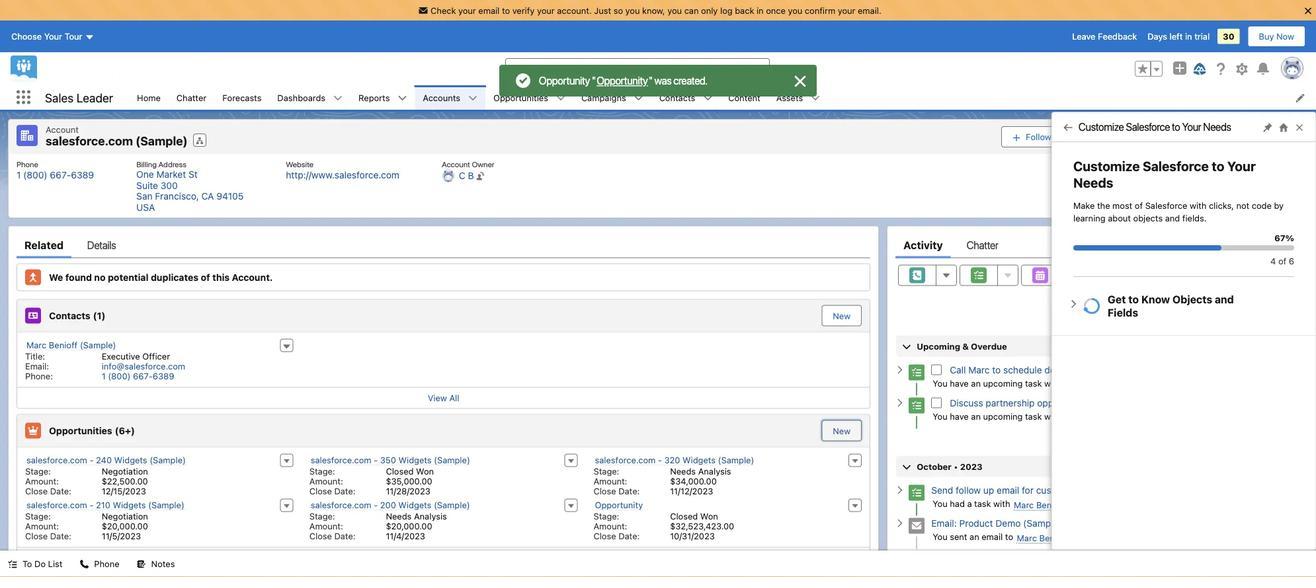 Task type: locate. For each thing, give the bounding box(es) containing it.
stage: inside salesforce.com - 320 widgets (sample) element
[[594, 467, 620, 477]]

1 vertical spatial have
[[950, 412, 969, 422]]

240
[[96, 456, 112, 465]]

to down demo
[[1006, 532, 1014, 542]]

0 vertical spatial new
[[833, 311, 851, 321]]

of inside related tab panel
[[201, 272, 210, 283]]

closed inside opportunity 'element'
[[670, 512, 698, 522]]

date: up list
[[50, 532, 71, 542]]

contacts inside related tab panel
[[49, 310, 90, 321]]

conference
[[1079, 485, 1127, 496]]

(sample) down "salesforce.com - 350 widgets (sample)" element at the bottom of the page
[[434, 501, 470, 510]]

0 vertical spatial an
[[972, 379, 981, 389]]

progress bar progress bar
[[1074, 245, 1295, 251]]

0 vertical spatial 1 (800) 667-6389 link
[[17, 170, 94, 181]]

stage: for opportunity
[[594, 512, 620, 522]]

1 negotiation from the top
[[102, 467, 148, 477]]

0 vertical spatial in
[[757, 5, 764, 15]]

contacts down the created.
[[659, 93, 696, 103]]

you right task image
[[933, 379, 948, 389]]

• left 2023 at bottom right
[[954, 462, 958, 472]]

text default image
[[634, 94, 644, 103], [704, 94, 713, 103], [896, 399, 905, 408], [8, 560, 17, 569]]

date: up salesforce.com - 200 widgets (sample)
[[334, 487, 356, 497]]

1 horizontal spatial closed
[[670, 512, 698, 522]]

negotiation amount: for 240
[[25, 467, 148, 487]]

3 your from the left
[[838, 5, 856, 15]]

300
[[161, 180, 178, 191]]

you
[[626, 5, 640, 15], [668, 5, 682, 15], [788, 5, 803, 15]]

home link
[[129, 85, 169, 110]]

0 horizontal spatial $20,000.00
[[102, 522, 148, 532]]

upcoming for partnership
[[984, 412, 1023, 422]]

closed won amount:
[[309, 467, 434, 487], [594, 512, 718, 532]]

email left the verify
[[479, 5, 500, 15]]

1 horizontal spatial 6389
[[153, 372, 174, 381]]

an inside email: product demo (sample) you sent an email to marc benioff (sample)
[[970, 532, 980, 542]]

negotiation for 240
[[102, 467, 148, 477]]

0 vertical spatial activities
[[1192, 293, 1228, 303]]

have
[[950, 379, 969, 389], [950, 412, 969, 422]]

all
[[1141, 293, 1151, 303], [1180, 293, 1190, 303], [1236, 293, 1246, 303], [450, 393, 460, 403]]

stage: for salesforce.com - 240 widgets (sample)
[[25, 467, 51, 477]]

0 vertical spatial opportunity link
[[596, 74, 649, 88]]

0 horizontal spatial phone
[[17, 159, 38, 169]]

opportunity link down $34,000.00 close date:
[[595, 501, 643, 511]]

0 horizontal spatial (800)
[[23, 170, 47, 181]]

amount: inside salesforce.com - 200 widgets (sample) element
[[309, 522, 343, 532]]

1 horizontal spatial 667-
[[133, 372, 153, 381]]

email right up at the bottom
[[997, 485, 1020, 496]]

2 vertical spatial an
[[970, 532, 980, 542]]

to left edit
[[1173, 121, 1181, 133]]

widgets inside "element"
[[113, 501, 146, 510]]

task image
[[909, 365, 925, 381]]

have for discuss
[[950, 412, 969, 422]]

1 vertical spatial needs analysis amount:
[[309, 512, 447, 532]]

0 horizontal spatial your
[[44, 31, 62, 41]]

2 negotiation amount: from the top
[[25, 512, 148, 532]]

closed down the salesforce.com - 350 widgets (sample) link
[[386, 467, 414, 477]]

task image left send
[[909, 485, 925, 501]]

0 horizontal spatial 6389
[[71, 170, 94, 181]]

past
[[1072, 555, 1090, 565]]

benioff down contacts (1)
[[49, 340, 78, 350]]

chatter
[[177, 93, 207, 103], [967, 239, 999, 251]]

contacts for contacts
[[659, 93, 696, 103]]

- inside "element"
[[90, 501, 94, 510]]

date: inside salesforce.com - 210 widgets (sample) "element"
[[50, 532, 71, 542]]

close for opportunity
[[594, 532, 616, 542]]

1 horizontal spatial 1 (800) 667-6389 link
[[102, 372, 174, 381]]

activities right past
[[1092, 555, 1128, 565]]

home
[[137, 93, 161, 103]]

needs up the make
[[1074, 175, 1114, 191]]

tab list
[[17, 232, 871, 258], [896, 232, 1300, 258]]

get
[[1108, 293, 1126, 306]]

negotiation inside salesforce.com - 240 widgets (sample) element
[[102, 467, 148, 477]]

marc inside related tab panel
[[26, 340, 46, 350]]

email: down "marc benioff (sample)" at bottom
[[25, 362, 49, 372]]

- left 210 on the bottom of page
[[90, 501, 94, 510]]

1 horizontal spatial closed won amount:
[[594, 512, 718, 532]]

an
[[972, 379, 981, 389], [972, 412, 981, 422], [970, 532, 980, 542]]

$20,000.00 down salesforce.com - 210 widgets (sample) "link" on the left bottom
[[102, 522, 148, 532]]

1 negotiation amount: from the top
[[25, 467, 148, 487]]

salesforce.com - 240 widgets (sample) link
[[26, 456, 186, 466]]

marc benioff (sample) link inside marc benioff (sample) element
[[26, 340, 116, 351]]

opportunity link inside success alert dialog
[[596, 74, 649, 88]]

phone inside button
[[94, 559, 120, 569]]

1 your from the left
[[459, 5, 476, 15]]

have down the discuss
[[950, 412, 969, 422]]

0 horizontal spatial activities
[[1092, 555, 1128, 565]]

2 vertical spatial benioff
[[1040, 534, 1068, 544]]

text default image left notes in the left of the page
[[137, 560, 146, 569]]

to
[[502, 5, 510, 15], [1173, 121, 1181, 133], [1212, 158, 1225, 174], [1129, 293, 1139, 306], [993, 365, 1001, 376], [1006, 532, 1014, 542], [1130, 555, 1138, 565]]

email: product demo (sample) you sent an email to marc benioff (sample)
[[932, 518, 1107, 544]]

contacts
[[659, 93, 696, 103], [49, 310, 90, 321]]

opportunities
[[1038, 398, 1095, 409]]

needs
[[1204, 121, 1232, 133], [1074, 175, 1114, 191], [670, 467, 696, 477], [386, 512, 412, 522]]

widgets for 240
[[114, 456, 147, 465]]

6389 down the officer
[[153, 372, 174, 381]]

related tab panel
[[17, 258, 871, 578]]

salesforce.com for salesforce.com - 200 widgets (sample)
[[311, 501, 372, 510]]

- for 240
[[90, 456, 94, 465]]

view inside related tab panel
[[428, 393, 447, 403]]

benioff down send follow up email for customer conference (sample) link
[[1037, 501, 1065, 510]]

3 you from the top
[[933, 499, 948, 509]]

b
[[468, 170, 474, 181]]

0 horizontal spatial "
[[592, 74, 596, 87]]

1 vertical spatial in
[[1186, 31, 1193, 41]]

your inside customize salesforce to your needs
[[1228, 158, 1256, 174]]

1 vertical spatial opportunities
[[49, 426, 112, 437]]

0 vertical spatial list
[[129, 85, 1317, 110]]

francisco,
[[155, 191, 199, 202]]

0 vertical spatial 1
[[17, 170, 21, 181]]

won up 11/28/2023
[[416, 467, 434, 477]]

upcoming up partnership
[[984, 379, 1023, 389]]

task image down task image
[[909, 398, 925, 414]]

phone for phone 1 (800) 667-6389
[[17, 159, 38, 169]]

close inside salesforce.com - 210 widgets (sample) "element"
[[25, 532, 48, 542]]

won for 11/28/2023
[[416, 467, 434, 477]]

you left sent
[[933, 532, 948, 542]]

have for call
[[950, 379, 969, 389]]

text default image inside accounts list item
[[468, 94, 478, 103]]

2 " from the left
[[649, 74, 653, 87]]

can
[[685, 5, 699, 15]]

related link
[[24, 232, 64, 258]]

0 horizontal spatial closed
[[386, 467, 414, 477]]

do
[[34, 559, 46, 569]]

marc down for
[[1014, 501, 1034, 510]]

0 vertical spatial task
[[1026, 379, 1042, 389]]

stage: inside salesforce.com - 200 widgets (sample) element
[[309, 512, 335, 522]]

amount: for salesforce.com - 200 widgets (sample)
[[309, 522, 343, 532]]

no
[[94, 272, 106, 283]]

667- inside phone 1 (800) 667-6389
[[50, 170, 71, 181]]

1 horizontal spatial "
[[649, 74, 653, 87]]

closed for $32,523,423.00
[[670, 512, 698, 522]]

your left edit
[[1183, 121, 1202, 133]]

task image for you have an upcoming task with
[[909, 398, 925, 414]]

salesforce.com down opportunities image
[[26, 456, 87, 465]]

text default image inside dashboards list item
[[334, 94, 343, 103]]

won for 10/31/2023
[[701, 512, 718, 522]]

date: inside $35,000.00 close date:
[[334, 487, 356, 497]]

0 horizontal spatial •
[[954, 462, 958, 472]]

text default image inside phone button
[[80, 560, 89, 569]]

text default image down the 'search...'
[[556, 94, 566, 103]]

0 vertical spatial closed won amount:
[[309, 467, 434, 487]]

1 " from the left
[[592, 74, 596, 87]]

view account hierarchy
[[1088, 132, 1183, 142]]

0 vertical spatial 667-
[[50, 170, 71, 181]]

closed won amount: inside "salesforce.com - 350 widgets (sample)" element
[[309, 467, 434, 487]]

amount: inside salesforce.com - 320 widgets (sample) element
[[594, 477, 628, 487]]

delete button
[[1231, 126, 1280, 147]]

text default image left reports
[[334, 94, 343, 103]]

0 vertical spatial contacts
[[659, 93, 696, 103]]

2 vertical spatial salesforce
[[1146, 200, 1188, 210]]

0 horizontal spatial 1
[[17, 170, 21, 181]]

analysis up '11/4/2023'
[[414, 512, 447, 522]]

1 vertical spatial and
[[1215, 293, 1235, 306]]

• inside 'dropdown button'
[[954, 462, 958, 472]]

1 tab list from the left
[[17, 232, 871, 258]]

negotiation for 210
[[102, 512, 148, 522]]

0 vertical spatial customize salesforce to your needs
[[1079, 121, 1232, 133]]

4 you from the top
[[933, 532, 948, 542]]

$35,000.00
[[386, 477, 433, 487]]

amount: inside opportunity 'element'
[[594, 522, 628, 532]]

of up objects
[[1135, 200, 1143, 210]]

stage: inside opportunity 'element'
[[594, 512, 620, 522]]

email image
[[909, 519, 925, 534]]

1 horizontal spatial of
[[1135, 200, 1143, 210]]

$20,000.00 for 11/4/2023
[[386, 522, 432, 532]]

1 vertical spatial salesforce
[[1143, 158, 1209, 174]]

2 horizontal spatial your
[[1228, 158, 1256, 174]]

salesforce down hierarchy
[[1143, 158, 1209, 174]]

with inside send follow up email for customer conference (sample) you had a task with marc benioff (sample)
[[994, 499, 1011, 509]]

0 vertical spatial negotiation
[[102, 467, 148, 477]]

&
[[963, 341, 969, 351]]

search...
[[531, 64, 567, 74]]

1 vertical spatial phone
[[94, 559, 120, 569]]

1 vertical spatial closed
[[670, 512, 698, 522]]

" left was
[[649, 74, 653, 87]]

67% status
[[1074, 225, 1295, 266]]

was
[[655, 74, 672, 87]]

0 vertical spatial phone
[[17, 159, 38, 169]]

close inside salesforce.com - 200 widgets (sample) element
[[309, 532, 332, 542]]

1 vertical spatial 1 (800) 667-6389 link
[[102, 372, 174, 381]]

chatter link right home
[[169, 85, 215, 110]]

0 vertical spatial you have an upcoming task with
[[933, 379, 1064, 389]]

customize up the
[[1074, 158, 1140, 174]]

text default image inside campaigns "list item"
[[634, 94, 644, 103]]

(800) inside marc benioff (sample) element
[[108, 372, 131, 381]]

tour
[[65, 31, 82, 41]]

with
[[1190, 200, 1207, 210], [1045, 379, 1062, 389], [1045, 412, 1062, 422], [994, 499, 1011, 509]]

(sample) down salesforce.com - 240 widgets (sample) element
[[148, 501, 184, 510]]

amount:
[[25, 477, 59, 487], [309, 477, 343, 487], [594, 477, 628, 487], [25, 522, 59, 532], [309, 522, 343, 532], [594, 522, 628, 532]]

1 vertical spatial marc benioff (sample) link
[[1014, 501, 1104, 511]]

2 horizontal spatial you
[[788, 5, 803, 15]]

1 vertical spatial chatter
[[967, 239, 999, 251]]

an for marc
[[972, 379, 981, 389]]

$20,000.00 close date: inside salesforce.com - 200 widgets (sample) element
[[309, 522, 432, 542]]

0 vertical spatial won
[[416, 467, 434, 477]]

activity
[[904, 239, 943, 251]]

opportunities list item
[[486, 85, 574, 110]]

0 horizontal spatial view
[[428, 393, 447, 403]]

widgets up $35,000.00
[[399, 456, 432, 465]]

c b
[[459, 170, 474, 181]]

2 horizontal spatial your
[[838, 5, 856, 15]]

needs left delete
[[1204, 121, 1232, 133]]

phone button
[[72, 551, 127, 578]]

account for account
[[46, 124, 79, 134]]

marc benioff (sample)
[[26, 340, 116, 350]]

progress bar
[[1084, 298, 1100, 314]]

email inside email: product demo (sample) you sent an email to marc benioff (sample)
[[982, 532, 1003, 542]]

group
[[1135, 61, 1163, 77]]

task right a
[[975, 499, 992, 509]]

chatter right activity
[[967, 239, 999, 251]]

date: inside salesforce.com - 200 widgets (sample) element
[[334, 532, 356, 542]]

upcoming for marc
[[984, 379, 1023, 389]]

667- down salesforce.com (sample)
[[50, 170, 71, 181]]

close inside $34,000.00 close date:
[[594, 487, 616, 497]]

1 vertical spatial email
[[997, 485, 1020, 496]]

needs down salesforce.com - 320 widgets (sample) link
[[670, 467, 696, 477]]

tab list containing activity
[[896, 232, 1300, 258]]

opportunities for opportunities (6+)
[[49, 426, 112, 437]]

1 vertical spatial 1
[[102, 372, 106, 381]]

of left this
[[201, 272, 210, 283]]

by
[[1275, 200, 1284, 210]]

2 $20,000.00 close date: from the left
[[309, 522, 432, 542]]

0 vertical spatial negotiation amount:
[[25, 467, 148, 487]]

closed up the 10/31/2023
[[670, 512, 698, 522]]

task down call marc to schedule demo (sample)
[[1026, 379, 1042, 389]]

task down the discuss partnership opportunities (sample) 'link'
[[1026, 412, 1042, 422]]

close inside $35,000.00 close date:
[[309, 487, 332, 497]]

needs analysis amount: inside salesforce.com - 200 widgets (sample) element
[[309, 512, 447, 532]]

amount: inside "salesforce.com - 350 widgets (sample)" element
[[309, 477, 343, 487]]

san
[[136, 191, 153, 202]]

c b link
[[459, 170, 474, 182]]

salesforce.com down $35,000.00 close date: on the bottom left
[[311, 501, 372, 510]]

text default image
[[334, 94, 343, 103], [398, 94, 407, 103], [468, 94, 478, 103], [556, 94, 566, 103], [811, 94, 821, 103], [896, 366, 905, 375], [896, 486, 905, 495], [896, 519, 905, 528], [80, 560, 89, 569], [137, 560, 146, 569]]

in right left
[[1186, 31, 1193, 41]]

customize salesforce to your needs
[[1079, 121, 1232, 133], [1074, 158, 1256, 191]]

$20,000.00 close date:
[[25, 522, 148, 542], [309, 522, 432, 542]]

negotiation amount: down the "240"
[[25, 467, 148, 487]]

reports list item
[[351, 85, 415, 110]]

opportunities inside opportunities 'link'
[[494, 93, 548, 103]]

1 horizontal spatial view
[[1088, 132, 1107, 142]]

analysis inside salesforce.com - 200 widgets (sample) element
[[414, 512, 447, 522]]

salesforce.com for salesforce.com - 350 widgets (sample)
[[311, 456, 372, 465]]

salesforce up objects
[[1146, 200, 1188, 210]]

upcoming & overdue button
[[897, 336, 1299, 357]]

list containing one market st
[[9, 154, 1308, 218]]

phone inside phone 1 (800) 667-6389
[[17, 159, 38, 169]]

salesforce.com - 200 widgets (sample) element
[[302, 498, 586, 543]]

1 vertical spatial an
[[972, 412, 981, 422]]

1 vertical spatial new button
[[822, 420, 862, 442]]

marc benioff (sample) link down customer
[[1014, 501, 1104, 511]]

salesforce.com - 350 widgets (sample) element
[[302, 453, 586, 498]]

1 vertical spatial 6389
[[153, 372, 174, 381]]

of inside make the most of salesforce with clicks, not code by learning about objects and fields.
[[1135, 200, 1143, 210]]

salesforce.com - 320 widgets (sample)
[[595, 456, 755, 465]]

objects
[[1134, 213, 1163, 223]]

one
[[136, 169, 154, 180]]

your
[[459, 5, 476, 15], [537, 5, 555, 15], [838, 5, 856, 15]]

task image
[[909, 398, 925, 414], [909, 485, 925, 501]]

won inside "salesforce.com - 350 widgets (sample)" element
[[416, 467, 434, 477]]

0 vertical spatial email:
[[25, 362, 49, 372]]

date: up $32,523,423.00 close date:
[[619, 487, 640, 497]]

6389 inside phone 1 (800) 667-6389
[[71, 170, 94, 181]]

new for second new button from the top
[[833, 426, 851, 436]]

negotiation up 11/5/2023
[[102, 512, 148, 522]]

have down call
[[950, 379, 969, 389]]

close for salesforce.com - 350 widgets (sample)
[[309, 487, 332, 497]]

benioff up more
[[1040, 534, 1068, 544]]

salesforce.com - 350 widgets (sample) link
[[311, 456, 470, 466]]

1 have from the top
[[950, 379, 969, 389]]

fields.
[[1183, 213, 1207, 223]]

opportunity link up campaigns
[[596, 74, 649, 88]]

your left email.
[[838, 5, 856, 15]]

website
[[286, 159, 314, 169]]

task inside send follow up email for customer conference (sample) you had a task with marc benioff (sample)
[[975, 499, 992, 509]]

close for salesforce.com - 320 widgets (sample)
[[594, 487, 616, 497]]

1 task image from the top
[[909, 398, 925, 414]]

1 vertical spatial analysis
[[414, 512, 447, 522]]

1 (800) 667-6389
[[102, 372, 174, 381]]

leave feedback
[[1073, 31, 1138, 41]]

1 horizontal spatial email:
[[932, 518, 957, 529]]

account up the c
[[442, 159, 470, 169]]

your right check
[[459, 5, 476, 15]]

verify
[[513, 5, 535, 15]]

1 upcoming from the top
[[984, 379, 1023, 389]]

0 horizontal spatial contacts
[[49, 310, 90, 321]]

salesforce.com - 210 widgets (sample) element
[[17, 498, 302, 543]]

2 new from the top
[[833, 426, 851, 436]]

follow
[[956, 485, 981, 496]]

an up the discuss
[[972, 379, 981, 389]]

contacts up "marc benioff (sample)" at bottom
[[49, 310, 90, 321]]

- left 350
[[374, 456, 378, 465]]

closed
[[386, 467, 414, 477], [670, 512, 698, 522]]

1 vertical spatial you have an upcoming task with
[[933, 412, 1064, 422]]

1 vertical spatial won
[[701, 512, 718, 522]]

1 inside phone 1 (800) 667-6389
[[17, 170, 21, 181]]

suite
[[136, 180, 158, 191]]

0 vertical spatial opportunities
[[494, 93, 548, 103]]

0 vertical spatial (800)
[[23, 170, 47, 181]]

amount: inside salesforce.com - 210 widgets (sample) "element"
[[25, 522, 59, 532]]

account left hierarchy
[[1109, 132, 1142, 142]]

1 vertical spatial negotiation
[[102, 512, 148, 522]]

needs analysis amount: down 320
[[594, 467, 732, 487]]

(sample) down upcoming & overdue dropdown button in the bottom of the page
[[1072, 365, 1110, 376]]

2 have from the top
[[950, 412, 969, 422]]

needs inside salesforce.com - 200 widgets (sample) element
[[386, 512, 412, 522]]

an down the discuss
[[972, 412, 981, 422]]

leave feedback link
[[1073, 31, 1138, 41]]

you left can
[[668, 5, 682, 15]]

chatter right home
[[177, 93, 207, 103]]

2 vertical spatial your
[[1228, 158, 1256, 174]]

1 new from the top
[[833, 311, 851, 321]]

0 horizontal spatial needs analysis amount:
[[309, 512, 447, 532]]

stage: inside "salesforce.com - 350 widgets (sample)" element
[[309, 467, 335, 477]]

contacts inside list item
[[659, 93, 696, 103]]

6389 down salesforce.com (sample)
[[71, 170, 94, 181]]

phone:
[[25, 372, 53, 381]]

0 vertical spatial analysis
[[698, 467, 732, 477]]

email
[[479, 5, 500, 15], [997, 485, 1020, 496], [982, 532, 1003, 542]]

(sample) up salesforce.com - 210 widgets (sample) "element"
[[150, 456, 186, 465]]

needs down salesforce.com - 200 widgets (sample) "link"
[[386, 512, 412, 522]]

you have an upcoming task with down partnership
[[933, 412, 1064, 422]]

feedback
[[1098, 31, 1138, 41]]

0 horizontal spatial your
[[459, 5, 476, 15]]

with up fields.
[[1190, 200, 1207, 210]]

1 horizontal spatial contacts
[[659, 93, 696, 103]]

1 horizontal spatial (800)
[[108, 372, 131, 381]]

stage:
[[25, 467, 51, 477], [309, 467, 335, 477], [594, 467, 620, 477], [25, 512, 51, 522], [309, 512, 335, 522], [594, 512, 620, 522]]

stage: inside salesforce.com - 240 widgets (sample) element
[[25, 467, 51, 477]]

task
[[1026, 379, 1042, 389], [1026, 412, 1042, 422], [975, 499, 992, 509]]

make the most of salesforce with clicks, not code by learning about objects and fields.
[[1074, 200, 1284, 223]]

email: inside email: product demo (sample) you sent an email to marc benioff (sample)
[[932, 518, 957, 529]]

amount: inside salesforce.com - 240 widgets (sample) element
[[25, 477, 59, 487]]

chatter inside chatter "link"
[[177, 93, 207, 103]]

6389 inside marc benioff (sample) element
[[153, 372, 174, 381]]

opportunities down the 'search...'
[[494, 93, 548, 103]]

0 vertical spatial marc benioff (sample) link
[[26, 340, 116, 351]]

send follow up email for customer conference (sample) you had a task with marc benioff (sample)
[[932, 485, 1169, 510]]

1 vertical spatial (800)
[[108, 372, 131, 381]]

http://www.salesforce.com
[[286, 170, 400, 181]]

marc benioff (sample) link down contacts (1)
[[26, 340, 116, 351]]

0 vertical spatial and
[[1166, 213, 1181, 223]]

1 you have an upcoming task with from the top
[[933, 379, 1064, 389]]

$20,000.00
[[102, 522, 148, 532], [386, 522, 432, 532]]

2 vertical spatial task
[[975, 499, 992, 509]]

negotiation amount: inside salesforce.com - 210 widgets (sample) "element"
[[25, 512, 148, 532]]

opportunities inside related tab panel
[[49, 426, 112, 437]]

activities
[[1192, 293, 1228, 303], [1092, 555, 1128, 565]]

2 upcoming from the top
[[984, 412, 1023, 422]]

1 $20,000.00 from the left
[[102, 522, 148, 532]]

1 vertical spatial contacts
[[49, 310, 90, 321]]

text default image right list
[[80, 560, 89, 569]]

11/5/2023
[[102, 532, 141, 542]]

2 task image from the top
[[909, 485, 925, 501]]

1 vertical spatial activities
[[1092, 555, 1128, 565]]

(sample) right conference
[[1130, 485, 1169, 496]]

2 vertical spatial marc benioff (sample) link
[[1017, 534, 1107, 544]]

0 vertical spatial chatter
[[177, 93, 207, 103]]

benioff inside email: product demo (sample) you sent an email to marc benioff (sample)
[[1040, 534, 1068, 544]]

text default image right assets
[[811, 94, 821, 103]]

2 $20,000.00 from the left
[[386, 522, 432, 532]]

with inside make the most of salesforce with clicks, not code by learning about objects and fields.
[[1190, 200, 1207, 210]]

1 vertical spatial your
[[1183, 121, 1202, 133]]

1 horizontal spatial needs analysis amount:
[[594, 467, 732, 487]]

to inside email: product demo (sample) you sent an email to marc benioff (sample)
[[1006, 532, 1014, 542]]

list
[[129, 85, 1317, 110], [9, 154, 1308, 218]]

content
[[729, 93, 761, 103]]

0 horizontal spatial analysis
[[414, 512, 447, 522]]

2 negotiation from the top
[[102, 512, 148, 522]]

created.
[[674, 74, 708, 87]]

marc down demo
[[1017, 534, 1037, 544]]

2 tab list from the left
[[896, 232, 1300, 258]]

clicks,
[[1209, 200, 1235, 210]]

to inside get to know objects and fields
[[1129, 293, 1139, 306]]

view inside button
[[1088, 132, 1107, 142]]

1 vertical spatial 667-
[[133, 372, 153, 381]]

chatter link for the home link
[[169, 85, 215, 110]]

task image for you had a task with
[[909, 485, 925, 501]]

analysis
[[698, 467, 732, 477], [414, 512, 447, 522]]

negotiation amount: inside salesforce.com - 240 widgets (sample) element
[[25, 467, 148, 487]]

1 (800) 667-6389 link
[[17, 170, 94, 181], [102, 372, 174, 381]]

view all link
[[17, 387, 870, 409]]

- left 200 in the left of the page
[[374, 501, 378, 510]]

$20,000.00 inside salesforce.com - 200 widgets (sample) element
[[386, 522, 432, 532]]

days left in trial
[[1148, 31, 1210, 41]]

stage: inside salesforce.com - 210 widgets (sample) "element"
[[25, 512, 51, 522]]

widgets down 11/28/2023
[[399, 501, 432, 510]]

email: up sent
[[932, 518, 957, 529]]

date: inside $34,000.00 close date:
[[619, 487, 640, 497]]

• right time
[[1173, 293, 1177, 303]]

(sample) inside "element"
[[148, 501, 184, 510]]

6389
[[71, 170, 94, 181], [153, 372, 174, 381]]

opportunity inside 'element'
[[595, 501, 643, 510]]

an down product
[[970, 532, 980, 542]]

close inside $22,500.00 close date:
[[25, 487, 48, 497]]

sales
[[45, 90, 74, 105]]

12/15/2023
[[102, 487, 146, 497]]

close inside $32,523,423.00 close date:
[[594, 532, 616, 542]]

closed inside "salesforce.com - 350 widgets (sample)" element
[[386, 467, 414, 477]]

text default image inside notes button
[[137, 560, 146, 569]]

0 horizontal spatial email:
[[25, 362, 49, 372]]

widgets up $22,500.00
[[114, 456, 147, 465]]

0 horizontal spatial closed won amount:
[[309, 467, 434, 487]]

1 $20,000.00 close date: from the left
[[25, 522, 148, 542]]

1 horizontal spatial you
[[668, 5, 682, 15]]

negotiation inside salesforce.com - 210 widgets (sample) "element"
[[102, 512, 148, 522]]

customer
[[1037, 485, 1077, 496]]

widgets for 210
[[113, 501, 146, 510]]

0 vertical spatial view
[[1088, 132, 1107, 142]]

large image
[[793, 73, 809, 89]]

widgets up $34,000.00
[[683, 456, 716, 465]]

$20,000.00 close date: down 200 in the left of the page
[[309, 522, 432, 542]]

1 horizontal spatial your
[[537, 5, 555, 15]]

needs analysis amount: inside salesforce.com - 320 widgets (sample) element
[[594, 467, 732, 487]]

text default image inside reports "list item"
[[398, 94, 407, 103]]

your right the verify
[[537, 5, 555, 15]]

won inside opportunity 'element'
[[701, 512, 718, 522]]

the
[[1098, 200, 1111, 210]]

closed won amount: down $34,000.00 close date:
[[594, 512, 718, 532]]

1 vertical spatial task
[[1026, 412, 1042, 422]]

2 you have an upcoming task with from the top
[[933, 412, 1064, 422]]

opportunity element
[[586, 498, 870, 543]]

$20,000.00 inside salesforce.com - 210 widgets (sample) "element"
[[102, 522, 148, 532]]

st
[[189, 169, 198, 180]]

1 vertical spatial customize
[[1074, 158, 1140, 174]]



Task type: vqa. For each thing, say whether or not it's contained in the screenshot.
You had a task with Marc Benioff (Sample)
no



Task type: describe. For each thing, give the bounding box(es) containing it.
$20,000.00 for 11/5/2023
[[102, 522, 148, 532]]

buy now
[[1259, 31, 1295, 41]]

schedule
[[1004, 365, 1043, 376]]

task for opportunities
[[1026, 412, 1042, 422]]

to left the verify
[[502, 5, 510, 15]]

now
[[1277, 31, 1295, 41]]

date: for 350
[[334, 487, 356, 497]]

widgets for 350
[[399, 456, 432, 465]]

you have an upcoming task with for partnership
[[933, 412, 1064, 422]]

- for 320
[[658, 456, 662, 465]]

1 you from the left
[[626, 5, 640, 15]]

$32,523,423.00
[[670, 522, 735, 532]]

address
[[159, 159, 187, 169]]

demo
[[1045, 365, 1069, 376]]

- for 200
[[374, 501, 378, 510]]

2 your from the left
[[537, 5, 555, 15]]

check your email to verify your account. just so you know, you can only log back in once you confirm your email.
[[431, 5, 882, 15]]

amount: for salesforce.com - 350 widgets (sample)
[[309, 477, 343, 487]]

with down discuss partnership opportunities (sample)
[[1045, 412, 1062, 422]]

task for to
[[1026, 379, 1042, 389]]

no more past activities to load.
[[1036, 555, 1160, 565]]

0 vertical spatial customize
[[1079, 121, 1125, 133]]

learning
[[1074, 213, 1106, 223]]

info@salesforce.com
[[102, 362, 185, 372]]

potential
[[108, 272, 149, 283]]

choose your tour button
[[11, 26, 95, 47]]

salesforce.com for salesforce.com (sample)
[[46, 134, 133, 148]]

(sample) up executive officer email:
[[80, 340, 116, 350]]

found
[[65, 272, 92, 283]]

stage: for salesforce.com - 210 widgets (sample)
[[25, 512, 51, 522]]

closed for $35,000.00
[[386, 467, 414, 477]]

call
[[950, 365, 966, 376]]

left
[[1170, 31, 1183, 41]]

1 horizontal spatial in
[[1186, 31, 1193, 41]]

1 horizontal spatial activities
[[1192, 293, 1228, 303]]

assets list item
[[769, 85, 829, 110]]

check
[[431, 5, 456, 15]]

to left load.
[[1130, 555, 1138, 565]]

marc benioff (sample) element
[[17, 338, 302, 383]]

2023
[[961, 462, 983, 472]]

marc inside send follow up email for customer conference (sample) you had a task with marc benioff (sample)
[[1014, 501, 1034, 510]]

opportunity link inside opportunity 'element'
[[595, 501, 643, 511]]

owner
[[472, 159, 495, 169]]

benioff inside send follow up email for customer conference (sample) you had a task with marc benioff (sample)
[[1037, 501, 1065, 510]]

stage: for salesforce.com - 320 widgets (sample)
[[594, 467, 620, 477]]

view all
[[428, 393, 460, 403]]

salesforce.com - 240 widgets (sample) element
[[17, 453, 302, 498]]

30
[[1224, 31, 1235, 41]]

marc benioff (sample) link for send
[[1014, 501, 1104, 511]]

an for partnership
[[972, 412, 981, 422]]

we
[[49, 272, 63, 283]]

october  •  2023 button
[[897, 456, 1299, 477]]

view for view account hierarchy
[[1088, 132, 1107, 142]]

1 vertical spatial customize salesforce to your needs
[[1074, 158, 1256, 191]]

list containing home
[[129, 85, 1317, 110]]

types
[[1249, 293, 1271, 303]]

10/31/2023
[[670, 532, 715, 542]]

all inside related tab panel
[[450, 393, 460, 403]]

partnership
[[986, 398, 1035, 409]]

widgets for 320
[[683, 456, 716, 465]]

350
[[380, 456, 396, 465]]

$34,000.00
[[670, 477, 717, 487]]

(sample) up salesforce.com - 200 widgets (sample) element
[[434, 456, 470, 465]]

salesforce.com - 200 widgets (sample)
[[311, 501, 470, 510]]

success alert dialog
[[500, 65, 817, 97]]

$22,500.00
[[102, 477, 148, 487]]

executive
[[102, 352, 140, 362]]

sent
[[950, 532, 968, 542]]

new for second new button from the bottom
[[833, 311, 851, 321]]

progress bar image
[[1074, 245, 1222, 251]]

get to know objects and fields
[[1108, 293, 1235, 319]]

forecasts link
[[215, 85, 270, 110]]

text default image left the email image
[[896, 519, 905, 528]]

0 horizontal spatial in
[[757, 5, 764, 15]]

closed won amount: for $32,523,423.00
[[594, 512, 718, 532]]

667- inside marc benioff (sample) element
[[133, 372, 153, 381]]

2 you from the top
[[933, 412, 948, 422]]

salesforce.com for salesforce.com - 240 widgets (sample)
[[26, 456, 87, 465]]

(sample) down send follow up email for customer conference (sample) you had a task with marc benioff (sample)
[[1024, 518, 1062, 529]]

negotiation amount: for 210
[[25, 512, 148, 532]]

text default image inside contacts list item
[[704, 94, 713, 103]]

opportunities link
[[486, 85, 556, 110]]

phone for phone
[[94, 559, 120, 569]]

text default image inside opportunities list item
[[556, 94, 566, 103]]

opportunities image
[[25, 423, 41, 439]]

0 vertical spatial email
[[479, 5, 500, 15]]

stage: for salesforce.com - 200 widgets (sample)
[[309, 512, 335, 522]]

analysis for $34,000.00
[[698, 467, 732, 477]]

contacts for contacts (1)
[[49, 310, 90, 321]]

get to know objects and fields button
[[1108, 293, 1260, 320]]

email: inside executive officer email:
[[25, 362, 49, 372]]

to down overdue
[[993, 365, 1001, 376]]

opportunities for opportunities
[[494, 93, 548, 103]]

0 horizontal spatial 1 (800) 667-6389 link
[[17, 170, 94, 181]]

so
[[614, 5, 623, 15]]

not
[[1237, 200, 1250, 210]]

account inside button
[[1109, 132, 1142, 142]]

(800) inside phone 1 (800) 667-6389
[[23, 170, 47, 181]]

contacts link
[[652, 85, 704, 110]]

1 you from the top
[[933, 379, 948, 389]]

trial
[[1195, 31, 1210, 41]]

marc inside email: product demo (sample) you sent an email to marc benioff (sample)
[[1017, 534, 1037, 544]]

(sample) up past
[[1071, 534, 1107, 544]]

log
[[721, 5, 733, 15]]

executive officer email:
[[25, 352, 170, 372]]

2 new button from the top
[[822, 420, 862, 442]]

date: for 210
[[50, 532, 71, 542]]

accounts
[[423, 93, 461, 103]]

your inside choose your tour dropdown button
[[44, 31, 62, 41]]

duplicates
[[151, 272, 199, 283]]

1 horizontal spatial chatter
[[967, 239, 999, 251]]

demo
[[996, 518, 1021, 529]]

0 vertical spatial salesforce
[[1127, 121, 1171, 133]]

needs analysis amount: for $20,000.00
[[309, 512, 447, 532]]

opportunity for opportunity
[[595, 501, 643, 510]]

leader
[[77, 90, 113, 105]]

needs inside salesforce.com - 320 widgets (sample) element
[[670, 467, 696, 477]]

account.
[[557, 5, 592, 15]]

1 inside marc benioff (sample) element
[[102, 372, 106, 381]]

details link
[[87, 232, 116, 258]]

(sample) up 'address'
[[136, 134, 188, 148]]

content link
[[721, 85, 769, 110]]

amount: for salesforce.com - 320 widgets (sample)
[[594, 477, 628, 487]]

marc benioff (sample) link for email:
[[1017, 534, 1107, 544]]

- for 350
[[374, 456, 378, 465]]

needs analysis amount: for $34,000.00
[[594, 467, 732, 487]]

close for salesforce.com - 210 widgets (sample)
[[25, 532, 48, 542]]

salesforce.com for salesforce.com - 320 widgets (sample)
[[595, 456, 656, 465]]

salesforce.com for salesforce.com - 210 widgets (sample)
[[26, 501, 87, 510]]

opportunity for opportunity " opportunity " was created.
[[539, 74, 590, 87]]

discuss
[[950, 398, 984, 409]]

account for account owner
[[442, 159, 470, 169]]

officer
[[142, 352, 170, 362]]

stage: for salesforce.com - 350 widgets (sample)
[[309, 467, 335, 477]]

(sample) up opportunity 'element'
[[718, 456, 755, 465]]

code
[[1252, 200, 1272, 210]]

filters:
[[1112, 293, 1139, 303]]

text default image left send
[[896, 486, 905, 495]]

salesforce.com - 240 widgets (sample)
[[26, 456, 186, 465]]

2 you from the left
[[668, 5, 682, 15]]

title:
[[25, 352, 45, 362]]

close for salesforce.com - 240 widgets (sample)
[[25, 487, 48, 497]]

text default image left task image
[[896, 366, 905, 375]]

$20,000.00 close date: for 11/4/2023
[[309, 522, 432, 542]]

to down edit
[[1212, 158, 1225, 174]]

(6+)
[[115, 426, 135, 437]]

- for 210
[[90, 501, 94, 510]]

accounts list item
[[415, 85, 486, 110]]

text default image inside to do list button
[[8, 560, 17, 569]]

had
[[950, 499, 965, 509]]

and inside make the most of salesforce with clicks, not code by learning about objects and fields.
[[1166, 213, 1181, 223]]

closed won amount: for $35,000.00
[[309, 467, 434, 487]]

date: for 320
[[619, 487, 640, 497]]

to do list button
[[0, 551, 70, 578]]

you inside email: product demo (sample) you sent an email to marc benioff (sample)
[[933, 532, 948, 542]]

dashboards link
[[270, 85, 334, 110]]

once
[[766, 5, 786, 15]]

(sample) down conference
[[1068, 501, 1104, 510]]

dashboards
[[278, 93, 326, 103]]

210
[[96, 501, 110, 510]]

campaigns list item
[[574, 85, 652, 110]]

contacts list item
[[652, 85, 721, 110]]

with down demo on the bottom of the page
[[1045, 379, 1062, 389]]

date: for 200
[[334, 532, 356, 542]]

salesforce inside make the most of salesforce with clicks, not code by learning about objects and fields.
[[1146, 200, 1188, 210]]

load.
[[1141, 555, 1160, 565]]

3 you from the left
[[788, 5, 803, 15]]

billing
[[136, 159, 157, 169]]

2 horizontal spatial •
[[1230, 293, 1234, 303]]

date: inside $32,523,423.00 close date:
[[619, 532, 640, 542]]

widgets for 200
[[399, 501, 432, 510]]

product
[[960, 518, 994, 529]]

no
[[1036, 555, 1047, 565]]

marc right call
[[969, 365, 990, 376]]

you inside send follow up email for customer conference (sample) you had a task with marc benioff (sample)
[[933, 499, 948, 509]]

view account hierarchy button
[[1076, 126, 1195, 147]]

to do list
[[22, 559, 62, 569]]

more
[[1050, 555, 1070, 565]]

salesforce.com - 320 widgets (sample) element
[[586, 453, 870, 498]]

contacts image
[[25, 308, 41, 324]]

close for salesforce.com - 200 widgets (sample)
[[309, 532, 332, 542]]

account owner
[[442, 159, 495, 169]]

confirm
[[805, 5, 836, 15]]

text default image inside assets list item
[[811, 94, 821, 103]]

market
[[156, 169, 186, 180]]

tab list containing related
[[17, 232, 871, 258]]

opportunity up campaigns
[[597, 74, 648, 87]]

analysis for $20,000.00
[[414, 512, 447, 522]]

amount: for opportunity
[[594, 522, 628, 532]]

1 new button from the top
[[822, 305, 862, 327]]

date: for 240
[[50, 487, 71, 497]]

info@salesforce.com link
[[102, 362, 185, 372]]

$20,000.00 close date: for 11/5/2023
[[25, 522, 148, 542]]

benioff inside related tab panel
[[49, 340, 78, 350]]

website http://www.salesforce.com
[[286, 159, 400, 181]]

(sample) right opportunities
[[1097, 398, 1136, 409]]

know
[[1142, 293, 1171, 306]]

opportunities (6+)
[[49, 426, 135, 437]]

you have an upcoming task with for marc
[[933, 379, 1064, 389]]

filters: all time • all activities • all types
[[1112, 293, 1271, 303]]

most
[[1113, 200, 1133, 210]]

and inside get to know objects and fields
[[1215, 293, 1235, 306]]

view for view all
[[428, 393, 447, 403]]

67%
[[1275, 233, 1295, 243]]

email inside send follow up email for customer conference (sample) you had a task with marc benioff (sample)
[[997, 485, 1020, 496]]

dashboards list item
[[270, 85, 351, 110]]

october
[[917, 462, 952, 472]]

for
[[1022, 485, 1034, 496]]

11/28/2023
[[386, 487, 431, 497]]

chatter link for activity link
[[967, 232, 999, 258]]

1 horizontal spatial •
[[1173, 293, 1177, 303]]



